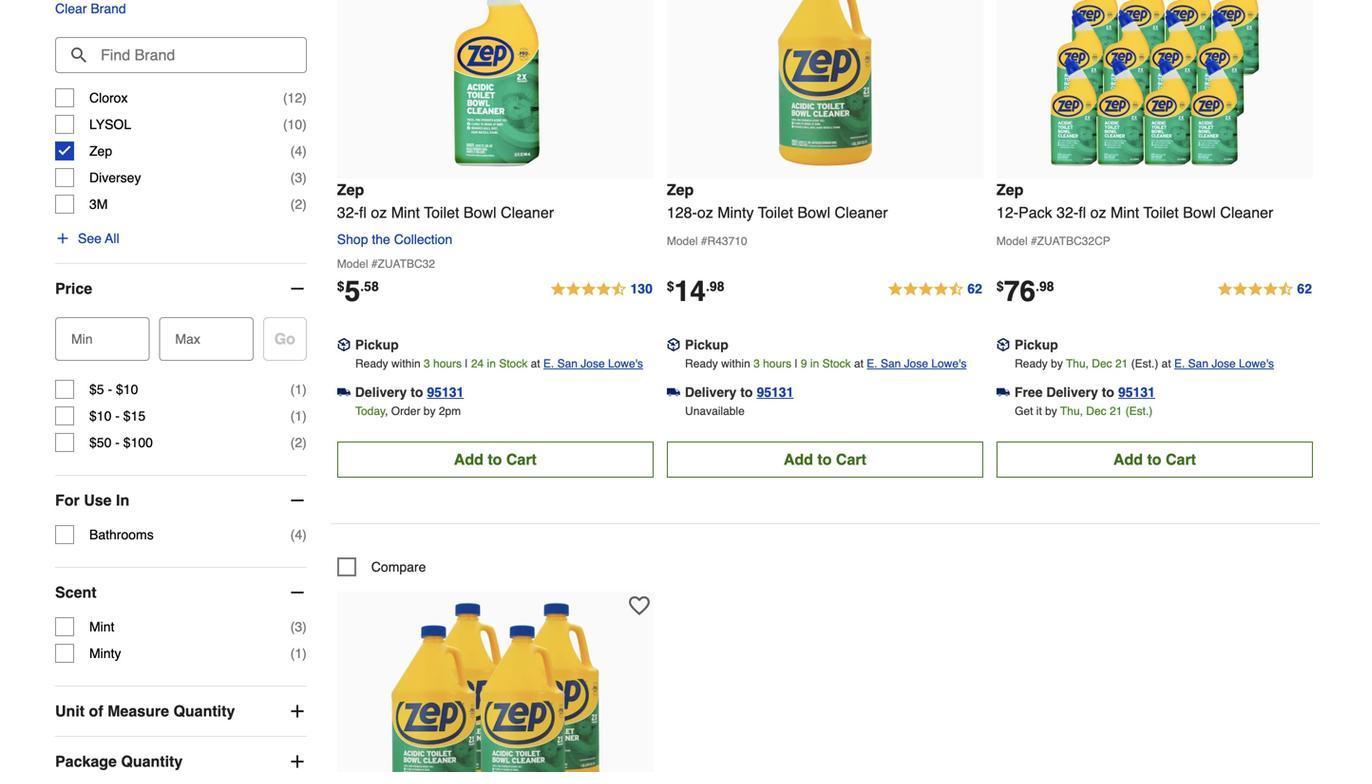Task type: locate. For each thing, give the bounding box(es) containing it.
# for oz
[[701, 235, 708, 248]]

1 cleaner from the left
[[501, 204, 554, 221]]

3 bowl from the left
[[1184, 204, 1217, 221]]

delivery for ready within 3 hours | 24 in stock at e. san jose lowe's
[[355, 385, 407, 400]]

2 horizontal spatial 4.5 stars image
[[1217, 278, 1314, 301]]

2 vertical spatial ( 1 )
[[291, 647, 307, 662]]

bowl inside zep 32-fl oz mint toilet bowl cleaner
[[464, 204, 497, 221]]

1 vertical spatial ( 4 )
[[291, 528, 307, 543]]

2 horizontal spatial e. san jose lowe's button
[[1175, 355, 1275, 374]]

( for bathrooms
[[291, 528, 295, 543]]

2 vertical spatial 1
[[295, 647, 302, 662]]

( 4 ) down minus icon
[[291, 528, 307, 543]]

0 horizontal spatial 95131
[[427, 385, 464, 400]]

delivery to 95131 up unavailable
[[685, 385, 794, 400]]

0 horizontal spatial .98
[[706, 279, 725, 294]]

1 vertical spatial plus image
[[288, 703, 307, 722]]

1 delivery from the left
[[355, 385, 407, 400]]

2 in from the left
[[811, 357, 820, 371]]

1 horizontal spatial within
[[722, 357, 751, 371]]

e. san jose lowe's button
[[544, 355, 643, 374], [867, 355, 967, 374], [1175, 355, 1275, 374]]

zep up the shop
[[337, 181, 364, 199]]

2 horizontal spatial oz
[[1091, 204, 1107, 221]]

pickup right pickup image
[[685, 337, 729, 353]]

95131 button up 2pm
[[427, 383, 464, 402]]

ready by thu, dec 21 (est.) at e. san jose lowe's
[[1015, 357, 1275, 371]]

pickup image for free delivery to
[[997, 339, 1010, 352]]

3 add from the left
[[1114, 451, 1144, 469]]

1 for scent
[[295, 647, 302, 662]]

pickup down actual price $5.58 element
[[355, 337, 399, 353]]

2 .98 from the left
[[1036, 279, 1055, 294]]

- left $15
[[115, 409, 120, 424]]

plus image inside package quantity button
[[288, 753, 307, 772]]

minty up of
[[89, 647, 121, 662]]

11 ) from the top
[[302, 647, 307, 662]]

truck filled image for delivery to
[[667, 386, 680, 399]]

2 ( 3 ) from the top
[[291, 620, 307, 635]]

1 4 from the top
[[295, 144, 302, 159]]

1 horizontal spatial delivery
[[685, 385, 737, 400]]

2 horizontal spatial lowe's
[[1240, 357, 1275, 371]]

0 vertical spatial 21
[[1116, 357, 1129, 371]]

scent button
[[55, 569, 307, 618]]

4 down the '( 10 )'
[[295, 144, 302, 159]]

0 horizontal spatial $
[[337, 279, 345, 294]]

plus image inside unit of measure quantity button
[[288, 703, 307, 722]]

0 horizontal spatial ready
[[356, 357, 388, 371]]

delivery to 95131 for ready within 3 hours | 24 in stock at e. san jose lowe's
[[355, 385, 464, 400]]

1 ( 3 ) from the top
[[291, 170, 307, 186]]

95131 button for 24
[[427, 383, 464, 402]]

$10 up $50
[[89, 409, 112, 424]]

1 add to cart from the left
[[454, 451, 537, 469]]

hours left 24
[[433, 357, 462, 371]]

2 horizontal spatial cleaner
[[1221, 204, 1274, 221]]

2 ( 2 ) from the top
[[291, 436, 307, 451]]

minty
[[718, 204, 754, 221], [89, 647, 121, 662]]

stock for 9
[[823, 357, 851, 371]]

( for diversey
[[291, 170, 295, 186]]

truck filled image left free
[[997, 386, 1010, 399]]

cleaner
[[501, 204, 554, 221], [835, 204, 888, 221], [1221, 204, 1274, 221]]

1 32- from the left
[[337, 204, 359, 221]]

stock
[[499, 357, 528, 371], [823, 357, 851, 371]]

1 stock from the left
[[499, 357, 528, 371]]

delivery up unavailable
[[685, 385, 737, 400]]

1 vertical spatial 2
[[295, 436, 302, 451]]

( 2 ) up minus icon
[[291, 436, 307, 451]]

0 horizontal spatial lowe's
[[608, 357, 643, 371]]

quantity inside unit of measure quantity button
[[173, 703, 235, 721]]

1 horizontal spatial cart
[[836, 451, 867, 469]]

fl up the shop
[[359, 204, 367, 221]]

zep up 128-
[[667, 181, 694, 199]]

2 delivery from the left
[[685, 385, 737, 400]]

delivery
[[355, 385, 407, 400], [685, 385, 737, 400], [1047, 385, 1099, 400]]

0 horizontal spatial delivery to 95131
[[355, 385, 464, 400]]

32- up the zuatbc32cp
[[1057, 204, 1079, 221]]

0 horizontal spatial 95131 button
[[427, 383, 464, 402]]

pickup image
[[667, 339, 680, 352]]

2 lowe's from the left
[[932, 357, 967, 371]]

ready for ready by thu, dec 21 (est.) at e. san jose lowe's
[[1015, 357, 1048, 371]]

at
[[531, 357, 540, 371], [855, 357, 864, 371], [1162, 357, 1172, 371]]

8 ) from the top
[[302, 436, 307, 451]]

plus image for package quantity
[[288, 753, 307, 772]]

)
[[302, 90, 307, 106], [302, 117, 307, 132], [302, 144, 307, 159], [302, 170, 307, 186], [302, 197, 307, 212], [302, 382, 307, 397], [302, 409, 307, 424], [302, 436, 307, 451], [302, 528, 307, 543], [302, 620, 307, 635], [302, 647, 307, 662]]

$ down model # zuatbc32cp
[[997, 279, 1004, 294]]

2 san from the left
[[881, 357, 901, 371]]

21 down free delivery to 95131
[[1110, 405, 1123, 418]]

.98 inside $ 14 .98
[[706, 279, 725, 294]]

2 minus image from the top
[[288, 584, 307, 603]]

1 horizontal spatial add to cart
[[784, 451, 867, 469]]

add to cart button
[[337, 442, 654, 478], [667, 442, 984, 478], [997, 442, 1314, 478]]

2 ( 4 ) from the top
[[291, 528, 307, 543]]

cart for second add to cart button from right
[[836, 451, 867, 469]]

.98 down 'model # r43710' on the top
[[706, 279, 725, 294]]

(est.)
[[1132, 357, 1159, 371], [1126, 405, 1153, 418]]

3 e. san jose lowe's button from the left
[[1175, 355, 1275, 374]]

2 bowl from the left
[[798, 204, 831, 221]]

plus image
[[55, 231, 70, 246], [288, 703, 307, 722], [288, 753, 307, 772]]

1 vertical spatial ( 3 )
[[291, 620, 307, 635]]

zep up the 12- in the right of the page
[[997, 181, 1024, 199]]

model down the shop
[[337, 258, 368, 271]]

2 horizontal spatial e.
[[1175, 357, 1186, 371]]

5013800145 element
[[337, 558, 426, 577]]

1 vertical spatial quantity
[[121, 753, 183, 771]]

within up order
[[392, 357, 421, 371]]

.98 for 76
[[1036, 279, 1055, 294]]

add for third add to cart button from right
[[454, 451, 484, 469]]

1 horizontal spatial $10
[[116, 382, 138, 397]]

zep for zep 12-pack 32-fl oz mint toilet bowl cleaner
[[997, 181, 1024, 199]]

95131 down ready within 3 hours | 9 in stock at e. san jose lowe's
[[757, 385, 794, 400]]

# up actual price $14.98 "element"
[[701, 235, 708, 248]]

delivery up the ,
[[355, 385, 407, 400]]

1 cart from the left
[[507, 451, 537, 469]]

truck filled image
[[667, 386, 680, 399], [997, 386, 1010, 399]]

0 horizontal spatial san
[[558, 357, 578, 371]]

( 2 ) down 10
[[291, 197, 307, 212]]

1 lowe's from the left
[[608, 357, 643, 371]]

4 down minus icon
[[295, 528, 302, 543]]

zep 32-fl oz mint toilet bowl cleaner image
[[391, 0, 600, 171]]

in right '9'
[[811, 357, 820, 371]]

truck filled image down pickup image
[[667, 386, 680, 399]]

3 toilet from the left
[[1144, 204, 1179, 221]]

scent
[[55, 584, 97, 602]]

2 delivery to 95131 from the left
[[685, 385, 794, 400]]

2 horizontal spatial mint
[[1111, 204, 1140, 221]]

toilet inside zep 128-oz minty toilet bowl cleaner
[[758, 204, 794, 221]]

2 truck filled image from the left
[[997, 386, 1010, 399]]

2 | from the left
[[795, 357, 798, 371]]

2 4.5 stars image from the left
[[887, 278, 984, 301]]

0 horizontal spatial fl
[[359, 204, 367, 221]]

0 vertical spatial minus image
[[288, 280, 307, 299]]

oz inside zep 32-fl oz mint toilet bowl cleaner
[[371, 204, 387, 221]]

3 add to cart from the left
[[1114, 451, 1197, 469]]

0 horizontal spatial pickup image
[[337, 339, 351, 352]]

6 ) from the top
[[302, 382, 307, 397]]

1 horizontal spatial |
[[795, 357, 798, 371]]

0 horizontal spatial truck filled image
[[667, 386, 680, 399]]

1 ready from the left
[[356, 357, 388, 371]]

1 horizontal spatial truck filled image
[[997, 386, 1010, 399]]

oz
[[371, 204, 387, 221], [698, 204, 714, 221], [1091, 204, 1107, 221]]

zep for zep 128-oz minty toilet bowl cleaner
[[667, 181, 694, 199]]

0 horizontal spatial cleaner
[[501, 204, 554, 221]]

2 horizontal spatial add
[[1114, 451, 1144, 469]]

2 32- from the left
[[1057, 204, 1079, 221]]

0 horizontal spatial jose
[[581, 357, 605, 371]]

hours for 9
[[763, 357, 792, 371]]

0 horizontal spatial 32-
[[337, 204, 359, 221]]

14
[[675, 275, 706, 308]]

add to cart for third add to cart button from right
[[454, 451, 537, 469]]

0 vertical spatial minty
[[718, 204, 754, 221]]

3
[[295, 170, 302, 186], [424, 357, 430, 371], [754, 357, 760, 371], [295, 620, 302, 635]]

) for minty
[[302, 647, 307, 662]]

3 cleaner from the left
[[1221, 204, 1274, 221]]

by up free delivery to 95131
[[1051, 357, 1064, 371]]

2
[[295, 197, 302, 212], [295, 436, 302, 451]]

1 hours from the left
[[433, 357, 462, 371]]

2 add to cart from the left
[[784, 451, 867, 469]]

quantity inside package quantity button
[[121, 753, 183, 771]]

1 at from the left
[[531, 357, 540, 371]]

$ inside $ 14 .98
[[667, 279, 675, 294]]

) for $50 - $100
[[302, 436, 307, 451]]

$15
[[123, 409, 146, 424]]

zep for zep 32-fl oz mint toilet bowl cleaner
[[337, 181, 364, 199]]

1 vertical spatial (est.)
[[1126, 405, 1153, 418]]

( 2 )
[[291, 197, 307, 212], [291, 436, 307, 451]]

$5 - $10
[[89, 382, 138, 397]]

5 ) from the top
[[302, 197, 307, 212]]

actual price $14.98 element
[[667, 275, 725, 308]]

hours
[[433, 357, 462, 371], [763, 357, 792, 371]]

95131 for 9
[[757, 385, 794, 400]]

|
[[465, 357, 468, 371], [795, 357, 798, 371]]

1 e. san jose lowe's button from the left
[[544, 355, 643, 374]]

.58
[[361, 279, 379, 294]]

oz up the
[[371, 204, 387, 221]]

32- inside zep 32-fl oz mint toilet bowl cleaner
[[337, 204, 359, 221]]

$10 up $15
[[116, 382, 138, 397]]

diversey
[[89, 170, 141, 186]]

1 horizontal spatial fl
[[1079, 204, 1087, 221]]

- for $5
[[108, 382, 112, 397]]

1 horizontal spatial pickup
[[685, 337, 729, 353]]

0 horizontal spatial e.
[[544, 357, 554, 371]]

62 for 76
[[1298, 281, 1313, 297]]

0 horizontal spatial add to cart
[[454, 451, 537, 469]]

bowl inside zep 128-oz minty toilet bowl cleaner
[[798, 204, 831, 221]]

get it by thu, dec 21 (est.)
[[1015, 405, 1153, 418]]

2 down 10
[[295, 197, 302, 212]]

1 4.5 stars image from the left
[[550, 278, 654, 301]]

0 vertical spatial ( 3 )
[[291, 170, 307, 186]]

dec up free delivery to 95131
[[1092, 357, 1113, 371]]

minus image inside the price button
[[288, 280, 307, 299]]

zuatbc32
[[378, 258, 435, 271]]

Find Brand text field
[[55, 37, 307, 73]]

minus image
[[288, 492, 307, 511]]

1 vertical spatial thu,
[[1061, 405, 1084, 418]]

62 button for 14
[[887, 278, 984, 301]]

fl up the zuatbc32cp
[[1079, 204, 1087, 221]]

thu, up free delivery to 95131
[[1067, 357, 1089, 371]]

heart outline image
[[629, 596, 650, 617]]

3 pickup from the left
[[1015, 337, 1059, 353]]

(est.) down ready by thu, dec 21 (est.) at e. san jose lowe's
[[1126, 405, 1153, 418]]

1 horizontal spatial 62
[[1298, 281, 1313, 297]]

within up unavailable
[[722, 357, 751, 371]]

actual price $5.58 element
[[337, 275, 379, 308]]

2 $ from the left
[[667, 279, 675, 294]]

today
[[356, 405, 386, 418]]

2 e. from the left
[[867, 357, 878, 371]]

1 horizontal spatial $
[[667, 279, 675, 294]]

measure
[[108, 703, 169, 721]]

1 vertical spatial $10
[[89, 409, 112, 424]]

go
[[274, 330, 296, 348]]

.98 down model # zuatbc32cp
[[1036, 279, 1055, 294]]

1 horizontal spatial oz
[[698, 204, 714, 221]]

(est.) up free delivery to 95131
[[1132, 357, 1159, 371]]

ready
[[356, 357, 388, 371], [685, 357, 718, 371], [1015, 357, 1048, 371]]

add
[[454, 451, 484, 469], [784, 451, 814, 469], [1114, 451, 1144, 469]]

2 cart from the left
[[836, 451, 867, 469]]

7 ) from the top
[[302, 409, 307, 424]]

0 vertical spatial 2
[[295, 197, 302, 212]]

.98 inside $ 76 .98
[[1036, 279, 1055, 294]]

stock right '9'
[[823, 357, 851, 371]]

- for $10
[[115, 409, 120, 424]]

24
[[471, 357, 484, 371]]

( 4 ) for bathrooms
[[291, 528, 307, 543]]

( 3 ) for mint
[[291, 620, 307, 635]]

free delivery to 95131
[[1015, 385, 1156, 400]]

95131 up 2pm
[[427, 385, 464, 400]]

2 horizontal spatial san
[[1189, 357, 1209, 371]]

1 vertical spatial 1
[[295, 409, 302, 424]]

in right 24
[[487, 357, 496, 371]]

62
[[968, 281, 983, 297], [1298, 281, 1313, 297]]

0 vertical spatial -
[[108, 382, 112, 397]]

( 4 ) for zep
[[291, 144, 307, 159]]

1 pickup image from the left
[[337, 339, 351, 352]]

of
[[89, 703, 103, 721]]

( 3 )
[[291, 170, 307, 186], [291, 620, 307, 635]]

2 fl from the left
[[1079, 204, 1087, 221]]

2 62 button from the left
[[1217, 278, 1314, 301]]

.98 for 14
[[706, 279, 725, 294]]

1 | from the left
[[465, 357, 468, 371]]

( 4 ) down the '( 10 )'
[[291, 144, 307, 159]]

unit of measure quantity button
[[55, 687, 307, 737]]

0 vertical spatial ( 2 )
[[291, 197, 307, 212]]

3 oz from the left
[[1091, 204, 1107, 221]]

mint inside zep 32-fl oz mint toilet bowl cleaner
[[391, 204, 420, 221]]

) for bathrooms
[[302, 528, 307, 543]]

2 62 from the left
[[1298, 281, 1313, 297]]

1 horizontal spatial cleaner
[[835, 204, 888, 221]]

delivery up get it by thu, dec 21 (est.)
[[1047, 385, 1099, 400]]

$ left .58
[[337, 279, 345, 294]]

thu, down free delivery to 95131
[[1061, 405, 1084, 418]]

1 ) from the top
[[302, 90, 307, 106]]

95131 down ready by thu, dec 21 (est.) at e. san jose lowe's
[[1119, 385, 1156, 400]]

1 pickup from the left
[[355, 337, 399, 353]]

$50
[[89, 436, 112, 451]]

1 for price
[[295, 382, 302, 397]]

1
[[295, 382, 302, 397], [295, 409, 302, 424], [295, 647, 302, 662]]

1 minus image from the top
[[288, 280, 307, 299]]

$ inside $ 5 .58
[[337, 279, 345, 294]]

1 62 from the left
[[968, 281, 983, 297]]

lysol
[[89, 117, 131, 132]]

quantity down unit of measure quantity
[[121, 753, 183, 771]]

zep
[[89, 144, 112, 159], [337, 181, 364, 199], [667, 181, 694, 199], [997, 181, 1024, 199]]

( for $5 - $10
[[291, 382, 295, 397]]

1 $ from the left
[[337, 279, 345, 294]]

2 2 from the top
[[295, 436, 302, 451]]

pickup image up truck filled image
[[337, 339, 351, 352]]

2 toilet from the left
[[758, 204, 794, 221]]

1 horizontal spatial e. san jose lowe's button
[[867, 355, 967, 374]]

4 ) from the top
[[302, 170, 307, 186]]

within for ready within 3 hours | 9 in stock at e. san jose lowe's
[[722, 357, 751, 371]]

1 62 button from the left
[[887, 278, 984, 301]]

shop
[[337, 232, 368, 247]]

clorox
[[89, 90, 128, 106]]

$ for 76
[[997, 279, 1004, 294]]

95131
[[427, 385, 464, 400], [757, 385, 794, 400], [1119, 385, 1156, 400]]

0 horizontal spatial bowl
[[464, 204, 497, 221]]

2 horizontal spatial 95131 button
[[1119, 383, 1156, 402]]

0 vertical spatial 1
[[295, 382, 302, 397]]

62 button
[[887, 278, 984, 301], [1217, 278, 1314, 301]]

1 vertical spatial ( 1 )
[[291, 409, 307, 424]]

1 horizontal spatial 32-
[[1057, 204, 1079, 221]]

3 $ from the left
[[997, 279, 1004, 294]]

# down pack
[[1031, 235, 1038, 248]]

minus image inside scent button
[[288, 584, 307, 603]]

2 jose from the left
[[905, 357, 929, 371]]

toilet inside zep 32-fl oz mint toilet bowl cleaner
[[424, 204, 460, 221]]

1 bowl from the left
[[464, 204, 497, 221]]

2 horizontal spatial pickup
[[1015, 337, 1059, 353]]

1 truck filled image from the left
[[667, 386, 680, 399]]

go button
[[263, 318, 307, 361]]

2 vertical spatial -
[[115, 436, 120, 451]]

( 2 ) for $50 - $100
[[291, 436, 307, 451]]

4.5 stars image containing 130
[[550, 278, 654, 301]]

2 horizontal spatial $
[[997, 279, 1004, 294]]

in for 9
[[811, 357, 820, 371]]

zep inside zep 32-fl oz mint toilet bowl cleaner
[[337, 181, 364, 199]]

1 fl from the left
[[359, 204, 367, 221]]

minus image up the go
[[288, 280, 307, 299]]

) for diversey
[[302, 170, 307, 186]]

minus image down minus icon
[[288, 584, 307, 603]]

1 95131 from the left
[[427, 385, 464, 400]]

model down 128-
[[667, 235, 698, 248]]

( 1 ) for scent
[[291, 647, 307, 662]]

#
[[701, 235, 708, 248], [1031, 235, 1038, 248], [371, 258, 378, 271]]

4 for zep
[[295, 144, 302, 159]]

1 horizontal spatial delivery to 95131
[[685, 385, 794, 400]]

1 san from the left
[[558, 357, 578, 371]]

ready up today
[[356, 357, 388, 371]]

62 button for 76
[[1217, 278, 1314, 301]]

4.5 stars image for 76
[[1217, 278, 1314, 301]]

zep 4-pack 128-oz mint toilet bowl cleaner image
[[391, 602, 600, 773]]

delivery to 95131 up today , order by 2pm
[[355, 385, 464, 400]]

ready up free
[[1015, 357, 1048, 371]]

mint down scent
[[89, 620, 114, 635]]

2 e. san jose lowe's button from the left
[[867, 355, 967, 374]]

stock right 24
[[499, 357, 528, 371]]

pickup up free
[[1015, 337, 1059, 353]]

e. san jose lowe's button for ready within 3 hours | 24 in stock at e. san jose lowe's
[[544, 355, 643, 374]]

2 pickup image from the left
[[997, 339, 1010, 352]]

to
[[411, 385, 423, 400], [741, 385, 753, 400], [1102, 385, 1115, 400], [488, 451, 502, 469], [818, 451, 832, 469], [1148, 451, 1162, 469]]

9 ) from the top
[[302, 528, 307, 543]]

1 horizontal spatial san
[[881, 357, 901, 371]]

0 horizontal spatial add
[[454, 451, 484, 469]]

dec
[[1092, 357, 1113, 371], [1087, 405, 1107, 418]]

ready up unavailable
[[685, 357, 718, 371]]

95131 button down ready within 3 hours | 9 in stock at e. san jose lowe's
[[757, 383, 794, 402]]

- for $50
[[115, 436, 120, 451]]

2 horizontal spatial bowl
[[1184, 204, 1217, 221]]

within for ready within 3 hours | 24 in stock at e. san jose lowe's
[[392, 357, 421, 371]]

0 horizontal spatial stock
[[499, 357, 528, 371]]

max
[[175, 332, 200, 347]]

3 jose from the left
[[1212, 357, 1236, 371]]

1 within from the left
[[392, 357, 421, 371]]

pickup image down the 76
[[997, 339, 1010, 352]]

2 horizontal spatial 95131
[[1119, 385, 1156, 400]]

2 within from the left
[[722, 357, 751, 371]]

( for $50 - $100
[[291, 436, 295, 451]]

1 ( 4 ) from the top
[[291, 144, 307, 159]]

cleaner inside zep 32-fl oz mint toilet bowl cleaner
[[501, 204, 554, 221]]

minty inside zep 128-oz minty toilet bowl cleaner
[[718, 204, 754, 221]]

1 ( 2 ) from the top
[[291, 197, 307, 212]]

(
[[283, 90, 288, 106], [283, 117, 288, 132], [291, 144, 295, 159], [291, 170, 295, 186], [291, 197, 295, 212], [291, 382, 295, 397], [291, 409, 295, 424], [291, 436, 295, 451], [291, 528, 295, 543], [291, 620, 295, 635], [291, 647, 295, 662]]

oz up 'model # r43710' on the top
[[698, 204, 714, 221]]

0 vertical spatial plus image
[[55, 231, 70, 246]]

2 horizontal spatial cart
[[1166, 451, 1197, 469]]

mint inside the zep 12-pack 32-fl oz mint toilet bowl cleaner
[[1111, 204, 1140, 221]]

2 95131 from the left
[[757, 385, 794, 400]]

21 up free delivery to 95131
[[1116, 357, 1129, 371]]

1 horizontal spatial #
[[701, 235, 708, 248]]

dec down free delivery to 95131
[[1087, 405, 1107, 418]]

bathrooms
[[89, 528, 154, 543]]

4 for bathrooms
[[295, 528, 302, 543]]

- right $50
[[115, 436, 120, 451]]

1 add from the left
[[454, 451, 484, 469]]

2 vertical spatial plus image
[[288, 753, 307, 772]]

2 hours from the left
[[763, 357, 792, 371]]

collection
[[394, 232, 453, 247]]

3 cart from the left
[[1166, 451, 1197, 469]]

( 1 )
[[291, 382, 307, 397], [291, 409, 307, 424], [291, 647, 307, 662]]

minus image
[[288, 280, 307, 299], [288, 584, 307, 603]]

( 4 )
[[291, 144, 307, 159], [291, 528, 307, 543]]

1 vertical spatial -
[[115, 409, 120, 424]]

at for 9
[[855, 357, 864, 371]]

$10
[[116, 382, 138, 397], [89, 409, 112, 424]]

$ right the 130
[[667, 279, 675, 294]]

1 vertical spatial minty
[[89, 647, 121, 662]]

zep inside the zep 12-pack 32-fl oz mint toilet bowl cleaner
[[997, 181, 1024, 199]]

2 oz from the left
[[698, 204, 714, 221]]

free
[[1015, 385, 1043, 400]]

32- up the shop
[[337, 204, 359, 221]]

3 ready from the left
[[1015, 357, 1048, 371]]

2 cleaner from the left
[[835, 204, 888, 221]]

2 at from the left
[[855, 357, 864, 371]]

1 horizontal spatial model
[[667, 235, 698, 248]]

1 horizontal spatial ready
[[685, 357, 718, 371]]

for use in button
[[55, 476, 307, 526]]

# up .58
[[371, 258, 378, 271]]

0 vertical spatial $10
[[116, 382, 138, 397]]

$ inside $ 76 .98
[[997, 279, 1004, 294]]

1 vertical spatial 4
[[295, 528, 302, 543]]

plus image for unit of measure quantity
[[288, 703, 307, 722]]

( for zep
[[291, 144, 295, 159]]

95131 for 24
[[427, 385, 464, 400]]

zep 128-oz minty toilet bowl cleaner image
[[721, 0, 930, 171]]

minty up r43710
[[718, 204, 754, 221]]

$ 14 .98
[[667, 275, 725, 308]]

2 horizontal spatial add to cart button
[[997, 442, 1314, 478]]

pickup image
[[337, 339, 351, 352], [997, 339, 1010, 352]]

0 horizontal spatial within
[[392, 357, 421, 371]]

( 3 ) for diversey
[[291, 170, 307, 186]]

0 horizontal spatial minty
[[89, 647, 121, 662]]

0 horizontal spatial add to cart button
[[337, 442, 654, 478]]

| for 9
[[795, 357, 798, 371]]

1 vertical spatial minus image
[[288, 584, 307, 603]]

1 horizontal spatial jose
[[905, 357, 929, 371]]

san for ready within 3 hours | 9 in stock at e. san jose lowe's
[[881, 357, 901, 371]]

2 add to cart button from the left
[[667, 442, 984, 478]]

95131 button down ready by thu, dec 21 (est.) at e. san jose lowe's
[[1119, 383, 1156, 402]]

zep inside zep 128-oz minty toilet bowl cleaner
[[667, 181, 694, 199]]

1 horizontal spatial add to cart button
[[667, 442, 984, 478]]

1 horizontal spatial 95131 button
[[757, 383, 794, 402]]

mint right pack
[[1111, 204, 1140, 221]]

2 horizontal spatial ready
[[1015, 357, 1048, 371]]

2 up minus icon
[[295, 436, 302, 451]]

4.5 stars image
[[550, 278, 654, 301], [887, 278, 984, 301], [1217, 278, 1314, 301]]

0 horizontal spatial oz
[[371, 204, 387, 221]]

cart
[[507, 451, 537, 469], [836, 451, 867, 469], [1166, 451, 1197, 469]]

1 oz from the left
[[371, 204, 387, 221]]

| left '9'
[[795, 357, 798, 371]]

3 1 from the top
[[295, 647, 302, 662]]

delivery for ready within 3 hours | 9 in stock at e. san jose lowe's
[[685, 385, 737, 400]]

1 delivery to 95131 from the left
[[355, 385, 464, 400]]

0 horizontal spatial at
[[531, 357, 540, 371]]

1 in from the left
[[487, 357, 496, 371]]

128-
[[667, 204, 698, 221]]

model down the 12- in the right of the page
[[997, 235, 1028, 248]]

oz up the zuatbc32cp
[[1091, 204, 1107, 221]]

- right the $5 at the left of page
[[108, 382, 112, 397]]

zep 128-oz minty toilet bowl cleaner
[[667, 181, 888, 221]]

within
[[392, 357, 421, 371], [722, 357, 751, 371]]

quantity up package quantity button
[[173, 703, 235, 721]]

jose for ready within 3 hours | 24 in stock at e. san jose lowe's
[[581, 357, 605, 371]]

pickup
[[355, 337, 399, 353], [685, 337, 729, 353], [1015, 337, 1059, 353]]

0 horizontal spatial e. san jose lowe's button
[[544, 355, 643, 374]]

1 jose from the left
[[581, 357, 605, 371]]

10 ) from the top
[[302, 620, 307, 635]]

shop the collection
[[337, 232, 453, 247]]

0 horizontal spatial 62
[[968, 281, 983, 297]]

( 1 ) for price
[[291, 382, 307, 397]]

2 horizontal spatial #
[[1031, 235, 1038, 248]]

1 vertical spatial dec
[[1087, 405, 1107, 418]]

2 pickup from the left
[[685, 337, 729, 353]]

3 lowe's from the left
[[1240, 357, 1275, 371]]

hours left '9'
[[763, 357, 792, 371]]

see all
[[78, 231, 119, 246]]

the
[[372, 232, 391, 247]]

1 ( 1 ) from the top
[[291, 382, 307, 397]]

1 horizontal spatial at
[[855, 357, 864, 371]]

0 horizontal spatial 4.5 stars image
[[550, 278, 654, 301]]

quantity
[[173, 703, 235, 721], [121, 753, 183, 771]]

zep down lysol at the left top
[[89, 144, 112, 159]]

( 2 ) for 3m
[[291, 197, 307, 212]]

mint up shop the collection link
[[391, 204, 420, 221]]

| left 24
[[465, 357, 468, 371]]

by left 2pm
[[424, 405, 436, 418]]

( for lysol
[[283, 117, 288, 132]]



Task type: describe. For each thing, give the bounding box(es) containing it.
1 add to cart button from the left
[[337, 442, 654, 478]]

3 e. from the left
[[1175, 357, 1186, 371]]

0 horizontal spatial model
[[337, 258, 368, 271]]

add to cart for 1st add to cart button from the right
[[1114, 451, 1197, 469]]

stock for 24
[[499, 357, 528, 371]]

# for pack
[[1031, 235, 1038, 248]]

unit
[[55, 703, 85, 721]]

( for $10 - $15
[[291, 409, 295, 424]]

delivery to 95131 for ready within 3 hours | 9 in stock at e. san jose lowe's
[[685, 385, 794, 400]]

model for 12-
[[997, 235, 1028, 248]]

$50 - $100
[[89, 436, 153, 451]]

clear brand button
[[55, 0, 126, 18]]

12
[[288, 90, 302, 106]]

by right "it"
[[1046, 405, 1058, 418]]

minus image for scent
[[288, 584, 307, 603]]

$ 76 .98
[[997, 275, 1055, 308]]

0 vertical spatial dec
[[1092, 357, 1113, 371]]

zuatbc32cp
[[1038, 235, 1111, 248]]

lowe's for ready within 3 hours | 24 in stock at e. san jose lowe's
[[608, 357, 643, 371]]

2 1 from the top
[[295, 409, 302, 424]]

$10 - $15
[[89, 409, 146, 424]]

e. san jose lowe's button for ready by thu, dec 21 (est.) at e. san jose lowe's
[[1175, 355, 1275, 374]]

0 vertical spatial thu,
[[1067, 357, 1089, 371]]

use
[[84, 492, 112, 510]]

lowe's for ready within 3 hours | 9 in stock at e. san jose lowe's
[[932, 357, 967, 371]]

bowl inside the zep 12-pack 32-fl oz mint toilet bowl cleaner
[[1184, 204, 1217, 221]]

all
[[105, 231, 119, 246]]

( for mint
[[291, 620, 295, 635]]

) for $10 - $15
[[302, 409, 307, 424]]

clear
[[55, 1, 87, 16]]

2 for $50 - $100
[[295, 436, 302, 451]]

12-
[[997, 204, 1019, 221]]

shop the collection link
[[337, 232, 460, 247]]

model # zuatbc32cp
[[997, 235, 1111, 248]]

3 95131 button from the left
[[1119, 383, 1156, 402]]

zep 12-pack 32-fl oz mint toilet bowl cleaner
[[997, 181, 1274, 221]]

pickup for ready by thu, dec 21 (est.) at e. san jose lowe's
[[1015, 337, 1059, 353]]

oz inside the zep 12-pack 32-fl oz mint toilet bowl cleaner
[[1091, 204, 1107, 221]]

pickup for ready within 3 hours | 24 in stock at e. san jose lowe's
[[355, 337, 399, 353]]

3 95131 from the left
[[1119, 385, 1156, 400]]

pack
[[1019, 204, 1053, 221]]

cleaner inside zep 128-oz minty toilet bowl cleaner
[[835, 204, 888, 221]]

130 button
[[550, 278, 654, 301]]

e. for 24
[[544, 357, 554, 371]]

0 horizontal spatial #
[[371, 258, 378, 271]]

for use in
[[55, 492, 129, 510]]

95131 button for 9
[[757, 383, 794, 402]]

62 for 14
[[968, 281, 983, 297]]

( for 3m
[[291, 197, 295, 212]]

truck filled image
[[337, 386, 351, 399]]

zep 32-fl oz mint toilet bowl cleaner
[[337, 181, 554, 221]]

3 add to cart button from the left
[[997, 442, 1314, 478]]

in
[[116, 492, 129, 510]]

) for clorox
[[302, 90, 307, 106]]

| for 24
[[465, 357, 468, 371]]

add for 1st add to cart button from the right
[[1114, 451, 1144, 469]]

price button
[[55, 264, 307, 314]]

pickup for ready within 3 hours | 9 in stock at e. san jose lowe's
[[685, 337, 729, 353]]

10
[[288, 117, 302, 132]]

plus image inside see all "button"
[[55, 231, 70, 246]]

5
[[345, 275, 361, 308]]

0 vertical spatial (est.)
[[1132, 357, 1159, 371]]

) for 3m
[[302, 197, 307, 212]]

get
[[1015, 405, 1034, 418]]

toilet inside the zep 12-pack 32-fl oz mint toilet bowl cleaner
[[1144, 204, 1179, 221]]

clear brand
[[55, 1, 126, 16]]

( for clorox
[[283, 90, 288, 106]]

$ 5 .58
[[337, 275, 379, 308]]

package quantity
[[55, 753, 183, 771]]

3 at from the left
[[1162, 357, 1172, 371]]

2 ( 1 ) from the top
[[291, 409, 307, 424]]

cart for third add to cart button from right
[[507, 451, 537, 469]]

2pm
[[439, 405, 461, 418]]

pickup image for delivery to
[[337, 339, 351, 352]]

zep 12-pack 32-fl oz mint toilet bowl cleaner image
[[1051, 0, 1260, 171]]

unavailable
[[685, 405, 745, 418]]

for
[[55, 492, 80, 510]]

32- inside the zep 12-pack 32-fl oz mint toilet bowl cleaner
[[1057, 204, 1079, 221]]

unit of measure quantity
[[55, 703, 235, 721]]

oz inside zep 128-oz minty toilet bowl cleaner
[[698, 204, 714, 221]]

today , order by 2pm
[[356, 405, 461, 418]]

3m
[[89, 197, 108, 212]]

) for $5 - $10
[[302, 382, 307, 397]]

package
[[55, 753, 117, 771]]

0 horizontal spatial mint
[[89, 620, 114, 635]]

order
[[391, 405, 421, 418]]

model for 128-
[[667, 235, 698, 248]]

) for zep
[[302, 144, 307, 159]]

minus image for price
[[288, 280, 307, 299]]

it
[[1037, 405, 1043, 418]]

add for second add to cart button from right
[[784, 451, 814, 469]]

fl inside the zep 12-pack 32-fl oz mint toilet bowl cleaner
[[1079, 204, 1087, 221]]

san for ready within 3 hours | 24 in stock at e. san jose lowe's
[[558, 357, 578, 371]]

( 10 )
[[283, 117, 307, 132]]

r43710
[[708, 235, 748, 248]]

$ for 5
[[337, 279, 345, 294]]

1 vertical spatial 21
[[1110, 405, 1123, 418]]

see all button
[[55, 229, 119, 248]]

e. for 9
[[867, 357, 878, 371]]

compare
[[371, 560, 426, 575]]

see
[[78, 231, 102, 246]]

cart for 1st add to cart button from the right
[[1166, 451, 1197, 469]]

actual price $76.98 element
[[997, 275, 1055, 308]]

in for 24
[[487, 357, 496, 371]]

2 for 3m
[[295, 197, 302, 212]]

4.5 stars image for 14
[[887, 278, 984, 301]]

package quantity button
[[55, 738, 307, 773]]

130
[[631, 281, 653, 297]]

cleaner inside the zep 12-pack 32-fl oz mint toilet bowl cleaner
[[1221, 204, 1274, 221]]

zep for zep
[[89, 144, 112, 159]]

ready for ready within 3 hours | 24 in stock at e. san jose lowe's
[[356, 357, 388, 371]]

76
[[1004, 275, 1036, 308]]

( 12 )
[[283, 90, 307, 106]]

ready for ready within 3 hours | 9 in stock at e. san jose lowe's
[[685, 357, 718, 371]]

price
[[55, 280, 92, 298]]

add to cart for second add to cart button from right
[[784, 451, 867, 469]]

3 delivery from the left
[[1047, 385, 1099, 400]]

3 san from the left
[[1189, 357, 1209, 371]]

) for lysol
[[302, 117, 307, 132]]

( for minty
[[291, 647, 295, 662]]

ready within 3 hours | 24 in stock at e. san jose lowe's
[[356, 357, 643, 371]]

model # r43710
[[667, 235, 748, 248]]

at for 24
[[531, 357, 540, 371]]

model # zuatbc32
[[337, 258, 435, 271]]

$100
[[123, 436, 153, 451]]

4.5 stars image for 5
[[550, 278, 654, 301]]

jose for ready within 3 hours | 9 in stock at e. san jose lowe's
[[905, 357, 929, 371]]

fl inside zep 32-fl oz mint toilet bowl cleaner
[[359, 204, 367, 221]]

9
[[801, 357, 808, 371]]

$5
[[89, 382, 104, 397]]

ready within 3 hours | 9 in stock at e. san jose lowe's
[[685, 357, 967, 371]]

,
[[386, 405, 388, 418]]

e. san jose lowe's button for ready within 3 hours | 9 in stock at e. san jose lowe's
[[867, 355, 967, 374]]

brand
[[91, 1, 126, 16]]

hours for 24
[[433, 357, 462, 371]]

min
[[71, 332, 93, 347]]

truck filled image for free delivery to
[[997, 386, 1010, 399]]

$ for 14
[[667, 279, 675, 294]]



Task type: vqa. For each thing, say whether or not it's contained in the screenshot.


